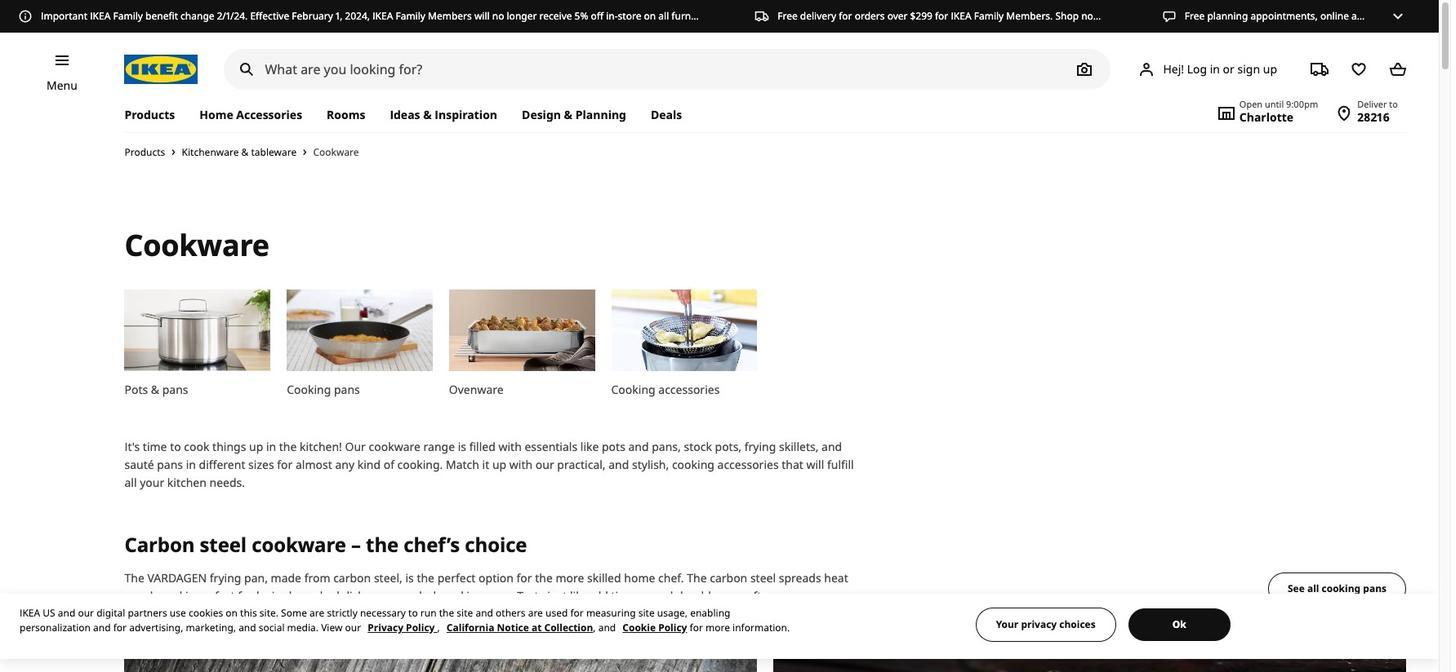 Task type: describe. For each thing, give the bounding box(es) containing it.
navigation containing pots & pans
[[108, 290, 1423, 432]]

all inside see all cooking pans button
[[1307, 582, 1319, 596]]

décor.
[[735, 9, 764, 23]]

more inside the vardagen frying pan, made from carbon steel, is the perfect option for the more skilled home chef. the carbon steel spreads heat evenly and is perfect for lovingly cooked dishes on any hob and in ovens. tasty just like old times – and durable year after year.
[[556, 571, 584, 586]]

pots & pans link
[[124, 290, 270, 400]]

notice
[[497, 621, 529, 635]]

your privacy choices
[[996, 618, 1096, 632]]

accessories
[[236, 107, 302, 122]]

things
[[212, 440, 246, 455]]

0 horizontal spatial steel
[[200, 532, 247, 559]]

ikea logotype, go to start page image
[[124, 55, 198, 84]]

cookie
[[623, 621, 656, 635]]

cookies
[[189, 607, 223, 621]]

ovens.
[[480, 589, 514, 604]]

1 vertical spatial perfect
[[197, 589, 235, 604]]

frying inside it's time to cook things up in the kitchen! our cookware range is filled with essentials like pots and pans, stock pots, frying skillets, and sauté pans in different sizes for almost any kind of cooking. match it up with our practical, and stylish, cooking accessories that will fulfill all your kitchen needs.
[[745, 440, 776, 455]]

free for free delivery for orders over $299 for ikea family members. shop now through feb 3
[[778, 9, 798, 23]]

& for design
[[564, 107, 573, 122]]

steel,
[[374, 571, 402, 586]]

2 vertical spatial is
[[185, 589, 194, 604]]

ideas
[[390, 107, 420, 122]]

steel inside the vardagen frying pan, made from carbon steel, is the perfect option for the more skilled home chef. the carbon steel spreads heat evenly and is perfect for lovingly cooked dishes on any hob and in ovens. tasty just like old times – and durable year after year.
[[750, 571, 776, 586]]

lovingly
[[256, 589, 298, 604]]

choices
[[1059, 618, 1096, 632]]

menu
[[47, 78, 77, 93]]

all inside it's time to cook things up in the kitchen! our cookware range is filled with essentials like pots and pans, stock pots, frying skillets, and sauté pans in different sizes for almost any kind of cooking. match it up with our practical, and stylish, cooking accessories that will fulfill all your kitchen needs.
[[124, 476, 137, 491]]

1 , from the left
[[437, 621, 440, 635]]

for up privacy policy , california notice at collection , and cookie policy for more information.
[[570, 607, 584, 621]]

cooking for cooking accessories
[[611, 383, 655, 398]]

store inside important ikea family benefit change 2/1/24. effective february 1, 2024, ikea family members will no longer receive 5% off in-store on all furniture and décor. learn more link
[[618, 9, 641, 23]]

0 vertical spatial –
[[351, 532, 361, 559]]

practical,
[[557, 458, 606, 473]]

hob
[[419, 589, 440, 604]]

used
[[545, 607, 568, 621]]

rooms link
[[314, 98, 378, 132]]

filled
[[469, 440, 496, 455]]

our inside it's time to cook things up in the kitchen! our cookware range is filled with essentials like pots and pans, stock pots, frying skillets, and sauté pans in different sizes for almost any kind of cooking. match it up with our practical, and stylish, cooking accessories that will fulfill all your kitchen needs.
[[536, 458, 554, 473]]

Search by product text field
[[224, 49, 1111, 90]]

0 horizontal spatial cookware
[[252, 532, 346, 559]]

up for sign
[[1263, 61, 1277, 76]]

1 policy from the left
[[406, 621, 435, 635]]

2 site from the left
[[638, 607, 655, 621]]

kitchen
[[167, 476, 207, 491]]

ok
[[1173, 618, 1186, 632]]

0 horizontal spatial our
[[78, 607, 94, 621]]

social
[[259, 621, 285, 635]]

$299
[[910, 9, 932, 23]]

is inside it's time to cook things up in the kitchen! our cookware range is filled with essentials like pots and pans, stock pots, frying skillets, and sauté pans in different sizes for almost any kind of cooking. match it up with our practical, and stylish, cooking accessories that will fulfill all your kitchen needs.
[[458, 440, 466, 455]]

the up steel,
[[366, 532, 399, 559]]

2 , from the left
[[593, 621, 596, 635]]

deals link
[[639, 98, 694, 132]]

of
[[384, 458, 394, 473]]

charlotte
[[1239, 109, 1294, 125]]

kitchenware & tableware link
[[182, 146, 297, 159]]

until
[[1265, 98, 1284, 110]]

just
[[547, 589, 567, 604]]

2 policy from the left
[[658, 621, 687, 635]]

0 vertical spatial will
[[474, 9, 490, 23]]

durable
[[676, 589, 718, 604]]

and left décor.
[[715, 9, 733, 23]]

on inside ikea us and our digital partners use cookies on this site. some are strictly necessary to run the site and others are used for measuring site usage, enabling personalization and for advertising, marketing, and social media. view our
[[226, 607, 238, 621]]

hej! log in or sign up
[[1163, 61, 1277, 76]]

cooking for cooking pans
[[287, 383, 331, 398]]

tasty
[[517, 589, 544, 604]]

the inside it's time to cook things up in the kitchen! our cookware range is filled with essentials like pots and pans, stock pots, frying skillets, and sauté pans in different sizes for almost any kind of cooking. match it up with our practical, and stylish, cooking accessories that will fulfill all your kitchen needs.
[[279, 440, 297, 455]]

to inside it's time to cook things up in the kitchen! our cookware range is filled with essentials like pots and pans, stock pots, frying skillets, and sauté pans in different sizes for almost any kind of cooking. match it up with our practical, and stylish, cooking accessories that will fulfill all your kitchen needs.
[[170, 440, 181, 455]]

stylish,
[[632, 458, 669, 473]]

others
[[496, 607, 526, 621]]

choice
[[465, 532, 527, 559]]

1 vertical spatial with
[[509, 458, 533, 473]]

kitchen!
[[300, 440, 342, 455]]

and up the use
[[162, 589, 182, 604]]

and up fulfill
[[822, 440, 842, 455]]

more
[[795, 9, 819, 23]]

0 horizontal spatial cookware
[[124, 225, 269, 265]]

media.
[[287, 621, 318, 635]]

1 horizontal spatial our
[[345, 621, 361, 635]]

from
[[304, 571, 330, 586]]

enabling
[[690, 607, 730, 621]]

menu button
[[47, 77, 77, 95]]

2 carbon from the left
[[710, 571, 747, 586]]

usage,
[[657, 607, 688, 621]]

chef.
[[658, 571, 684, 586]]

ideas & inspiration
[[390, 107, 497, 122]]

sign
[[1238, 61, 1260, 76]]

design
[[522, 107, 561, 122]]

benefit
[[145, 9, 178, 23]]

california
[[447, 621, 494, 635]]

pans,
[[652, 440, 681, 455]]

and down this
[[239, 621, 256, 635]]

5%
[[575, 9, 588, 23]]

strictly
[[327, 607, 358, 621]]

collection
[[544, 621, 593, 635]]

different
[[199, 458, 245, 473]]

your privacy choices button
[[976, 608, 1116, 643]]

pots,
[[715, 440, 742, 455]]

to inside deliver to 28216
[[1389, 98, 1398, 110]]

carbon
[[124, 532, 195, 559]]

personalization
[[20, 621, 91, 635]]

old
[[591, 589, 608, 604]]

pans inside it's time to cook things up in the kitchen! our cookware range is filled with essentials like pots and pans, stock pots, frying skillets, and sauté pans in different sizes for almost any kind of cooking. match it up with our practical, and stylish, cooking accessories that will fulfill all your kitchen needs.
[[157, 458, 183, 473]]

your
[[996, 618, 1019, 632]]

see
[[1288, 582, 1305, 596]]

and up the stylish,
[[628, 440, 649, 455]]

sauté
[[124, 458, 154, 473]]

and right online
[[1352, 9, 1369, 23]]

3
[[1163, 9, 1168, 23]]

& for ideas
[[423, 107, 432, 122]]

& for kitchenware
[[241, 146, 249, 159]]

important
[[41, 9, 87, 23]]

for left orders on the top right of page
[[839, 9, 852, 23]]

feb
[[1143, 9, 1160, 23]]

privacy
[[368, 621, 403, 635]]

and down measuring
[[598, 621, 616, 635]]

ok button
[[1128, 609, 1230, 642]]

skillets,
[[779, 440, 819, 455]]

skilled
[[587, 571, 621, 586]]

through
[[1103, 9, 1141, 23]]

for up tasty at the bottom left of the page
[[517, 571, 532, 586]]

2024,
[[345, 9, 370, 23]]

over
[[887, 9, 908, 23]]

longer
[[507, 9, 537, 23]]

view
[[321, 621, 342, 635]]



Task type: vqa. For each thing, say whether or not it's contained in the screenshot.
Open until 9:00pm Charlotte
yes



Task type: locate. For each thing, give the bounding box(es) containing it.
0 horizontal spatial up
[[249, 440, 263, 455]]

our down the strictly
[[345, 621, 361, 635]]

1 horizontal spatial more
[[706, 621, 730, 635]]

1 store from the left
[[618, 9, 641, 23]]

1 horizontal spatial family
[[396, 9, 425, 23]]

any down our
[[335, 458, 354, 473]]

0 horizontal spatial ,
[[437, 621, 440, 635]]

1 horizontal spatial cooking
[[1322, 582, 1361, 596]]

a rustic wooden table, a vardagen carbon steel frying pan with rösti and herbs, a lemon wedge, a fork and a knife. image
[[124, 632, 757, 673]]

like inside the vardagen frying pan, made from carbon steel, is the perfect option for the more skilled home chef. the carbon steel spreads heat evenly and is perfect for lovingly cooked dishes on any hob and in ovens. tasty just like old times – and durable year after year.
[[570, 589, 588, 604]]

the vardagen frying pan, made from carbon steel, is the perfect option for the more skilled home chef. the carbon steel spreads heat evenly and is perfect for lovingly cooked dishes on any hob and in ovens. tasty just like old times – and durable year after year.
[[124, 571, 848, 604]]

almost
[[296, 458, 332, 473]]

ikea right $299
[[951, 9, 971, 23]]

pans right pots
[[162, 383, 188, 398]]

design & planning link
[[510, 98, 639, 132]]

our
[[536, 458, 554, 473], [78, 607, 94, 621], [345, 621, 361, 635]]

, left california
[[437, 621, 440, 635]]

delivery
[[800, 9, 836, 23]]

0 horizontal spatial will
[[474, 9, 490, 23]]

2 vertical spatial on
[[226, 607, 238, 621]]

0 horizontal spatial the
[[124, 571, 144, 586]]

like up practical,
[[580, 440, 599, 455]]

1 horizontal spatial will
[[806, 458, 824, 473]]

with down 'essentials'
[[509, 458, 533, 473]]

0 horizontal spatial site
[[457, 607, 473, 621]]

cooking right see
[[1322, 582, 1361, 596]]

for right $299
[[935, 9, 948, 23]]

are
[[310, 607, 324, 621], [528, 607, 543, 621]]

sizes
[[248, 458, 274, 473]]

1 vertical spatial products link
[[124, 146, 165, 159]]

ideas & inspiration link
[[378, 98, 510, 132]]

0 horizontal spatial cooking
[[287, 383, 331, 398]]

0 horizontal spatial carbon
[[333, 571, 371, 586]]

any for kitchen!
[[335, 458, 354, 473]]

online
[[1320, 9, 1349, 23]]

home accessories link
[[187, 98, 314, 132]]

2 horizontal spatial up
[[1263, 61, 1277, 76]]

0 horizontal spatial more
[[556, 571, 584, 586]]

& right design on the left top of page
[[564, 107, 573, 122]]

and right us at bottom left
[[58, 607, 75, 621]]

change
[[181, 9, 214, 23]]

shop
[[1055, 9, 1079, 23]]

2 products link from the top
[[124, 146, 165, 159]]

accessories down pots,
[[717, 458, 779, 473]]

cookware
[[369, 440, 421, 455], [252, 532, 346, 559]]

0 vertical spatial perfect
[[437, 571, 476, 586]]

free planning appointments, online and in-store link
[[1162, 9, 1407, 24]]

1 vertical spatial accessories
[[717, 458, 779, 473]]

2 horizontal spatial all
[[1307, 582, 1319, 596]]

ikea right important
[[90, 9, 111, 23]]

pots
[[602, 440, 625, 455]]

1 horizontal spatial in-
[[1372, 9, 1383, 23]]

carbon
[[333, 571, 371, 586], [710, 571, 747, 586]]

pans down time on the left bottom of the page
[[157, 458, 183, 473]]

perfect up hob
[[437, 571, 476, 586]]

range
[[423, 440, 455, 455]]

to left run
[[408, 607, 418, 621]]

is up the use
[[185, 589, 194, 604]]

accessories
[[658, 383, 720, 398], [717, 458, 779, 473]]

and right hob
[[443, 589, 464, 604]]

in up sizes
[[266, 440, 276, 455]]

products down ikea logotype, go to start page
[[124, 107, 175, 122]]

free right 3
[[1185, 9, 1205, 23]]

0 horizontal spatial are
[[310, 607, 324, 621]]

any inside it's time to cook things up in the kitchen! our cookware range is filled with essentials like pots and pans, stock pots, frying skillets, and sauté pans in different sizes for almost any kind of cooking. match it up with our practical, and stylish, cooking accessories that will fulfill all your kitchen needs.
[[335, 458, 354, 473]]

any inside the vardagen frying pan, made from carbon steel, is the perfect option for the more skilled home chef. the carbon steel spreads heat evenly and is perfect for lovingly cooked dishes on any hob and in ovens. tasty just like old times – and durable year after year.
[[397, 589, 416, 604]]

like left old
[[570, 589, 588, 604]]

the inside ikea us and our digital partners use cookies on this site. some are strictly necessary to run the site and others are used for measuring site usage, enabling personalization and for advertising, marketing, and social media. view our
[[439, 607, 454, 621]]

frying left pan, on the bottom of page
[[210, 571, 241, 586]]

& for pots
[[151, 383, 159, 398]]

1 horizontal spatial up
[[492, 458, 506, 473]]

necessary
[[360, 607, 406, 621]]

privacy policy , california notice at collection , and cookie policy for more information.
[[368, 621, 790, 635]]

measuring
[[586, 607, 636, 621]]

1 horizontal spatial ,
[[593, 621, 596, 635]]

0 vertical spatial steel
[[200, 532, 247, 559]]

all down 'sauté'
[[124, 476, 137, 491]]

store right online
[[1383, 9, 1407, 23]]

cooking up pots
[[611, 383, 655, 398]]

family inside free delivery for orders over $299 for ikea family members. shop now through feb 3 'link'
[[974, 9, 1004, 23]]

&
[[423, 107, 432, 122], [564, 107, 573, 122], [241, 146, 249, 159], [151, 383, 159, 398]]

& right pots
[[151, 383, 159, 398]]

products left the kitchenware
[[124, 146, 165, 159]]

our down 'essentials'
[[536, 458, 554, 473]]

see all cooking pans button
[[1268, 573, 1406, 606]]

1 the from the left
[[124, 571, 144, 586]]

family left "benefit" in the left top of the page
[[113, 9, 143, 23]]

toggle image
[[1385, 3, 1411, 29]]

cooking up kitchen!
[[287, 383, 331, 398]]

1 horizontal spatial is
[[405, 571, 414, 586]]

1 products from the top
[[124, 107, 175, 122]]

1 vertical spatial cookware
[[124, 225, 269, 265]]

made
[[271, 571, 301, 586]]

1 horizontal spatial site
[[638, 607, 655, 621]]

products link for kitchenware & tableware link
[[124, 146, 165, 159]]

0 horizontal spatial family
[[113, 9, 143, 23]]

after
[[747, 589, 773, 604]]

site up cookie
[[638, 607, 655, 621]]

use
[[170, 607, 186, 621]]

run
[[420, 607, 437, 621]]

0 horizontal spatial –
[[351, 532, 361, 559]]

up right sign
[[1263, 61, 1277, 76]]

to right time on the left bottom of the page
[[170, 440, 181, 455]]

all inside important ikea family benefit change 2/1/24. effective february 1, 2024, ikea family members will no longer receive 5% off in-store on all furniture and décor. learn more link
[[658, 9, 669, 23]]

9:00pm
[[1286, 98, 1318, 110]]

0 horizontal spatial cooking
[[672, 458, 714, 473]]

pans inside button
[[1363, 582, 1387, 596]]

& inside navigation
[[151, 383, 159, 398]]

and down digital
[[93, 621, 111, 635]]

for down digital
[[113, 621, 127, 635]]

1 in- from the left
[[606, 9, 618, 23]]

some
[[281, 607, 307, 621]]

marketing,
[[186, 621, 236, 635]]

0 horizontal spatial policy
[[406, 621, 435, 635]]

0 vertical spatial cooking
[[672, 458, 714, 473]]

0 horizontal spatial all
[[124, 476, 137, 491]]

– down home at the bottom
[[644, 589, 650, 604]]

1 horizontal spatial free
[[1185, 9, 1205, 23]]

navigation
[[108, 290, 1423, 432]]

vardagen
[[147, 571, 207, 586]]

more up just
[[556, 571, 584, 586]]

home
[[199, 107, 233, 122]]

0 vertical spatial our
[[536, 458, 554, 473]]

1 vertical spatial steel
[[750, 571, 776, 586]]

0 vertical spatial with
[[499, 440, 522, 455]]

0 vertical spatial products link
[[124, 98, 187, 132]]

products link left the kitchenware
[[124, 146, 165, 159]]

log
[[1187, 61, 1207, 76]]

accessories inside it's time to cook things up in the kitchen! our cookware range is filled with essentials like pots and pans, stock pots, frying skillets, and sauté pans in different sizes for almost any kind of cooking. match it up with our practical, and stylish, cooking accessories that will fulfill all your kitchen needs.
[[717, 458, 779, 473]]

that
[[782, 458, 803, 473]]

free planning appointments, online and in-store
[[1185, 9, 1407, 23]]

now
[[1081, 9, 1101, 23]]

2 horizontal spatial family
[[974, 9, 1004, 23]]

& right ideas
[[423, 107, 432, 122]]

1 horizontal spatial carbon
[[710, 571, 747, 586]]

store
[[618, 9, 641, 23], [1383, 9, 1407, 23]]

1 horizontal spatial frying
[[745, 440, 776, 455]]

will
[[474, 9, 490, 23], [806, 458, 824, 473]]

0 horizontal spatial is
[[185, 589, 194, 604]]

up for things
[[249, 440, 263, 455]]

are up the at
[[528, 607, 543, 621]]

to right deliver
[[1389, 98, 1398, 110]]

carbon steel cookware – the chef's choice
[[124, 532, 527, 559]]

1 horizontal spatial perfect
[[437, 571, 476, 586]]

1 family from the left
[[113, 9, 143, 23]]

carbon up dishes in the bottom left of the page
[[333, 571, 371, 586]]

digital
[[97, 607, 125, 621]]

1,
[[336, 9, 343, 23]]

2 the from the left
[[687, 571, 707, 586]]

home
[[624, 571, 655, 586]]

us
[[43, 607, 55, 621]]

0 vertical spatial frying
[[745, 440, 776, 455]]

free for free planning appointments, online and in-store
[[1185, 9, 1205, 23]]

cooking accessories image
[[611, 290, 757, 372]]

to inside ikea us and our digital partners use cookies on this site. some are strictly necessary to run the site and others are used for measuring site usage, enabling personalization and for advertising, marketing, and social media. view our
[[408, 607, 418, 621]]

will inside it's time to cook things up in the kitchen! our cookware range is filled with essentials like pots and pans, stock pots, frying skillets, and sauté pans in different sizes for almost any kind of cooking. match it up with our practical, and stylish, cooking accessories that will fulfill all your kitchen needs.
[[806, 458, 824, 473]]

1 vertical spatial products
[[124, 146, 165, 159]]

cooked
[[301, 589, 340, 604]]

0 vertical spatial any
[[335, 458, 354, 473]]

steel up pan, on the bottom of page
[[200, 532, 247, 559]]

2 vertical spatial all
[[1307, 582, 1319, 596]]

in-
[[606, 9, 618, 23], [1372, 9, 1383, 23]]

needs.
[[210, 476, 245, 491]]

the
[[279, 440, 297, 455], [366, 532, 399, 559], [417, 571, 434, 586], [535, 571, 553, 586], [439, 607, 454, 621]]

hej! log in or sign up link
[[1117, 53, 1297, 86]]

1 are from the left
[[310, 607, 324, 621]]

in left or
[[1210, 61, 1220, 76]]

store right off
[[618, 9, 641, 23]]

1 vertical spatial up
[[249, 440, 263, 455]]

0 vertical spatial on
[[644, 9, 656, 23]]

policy down usage,
[[658, 621, 687, 635]]

and up usage,
[[653, 589, 673, 604]]

accessories up stock
[[658, 383, 720, 398]]

0 vertical spatial more
[[556, 571, 584, 586]]

products link
[[124, 98, 187, 132], [124, 146, 165, 159]]

1 vertical spatial any
[[397, 589, 416, 604]]

ikea left us at bottom left
[[20, 607, 40, 621]]

accessories inside cooking accessories link
[[658, 383, 720, 398]]

1 horizontal spatial steel
[[750, 571, 776, 586]]

stock
[[684, 440, 712, 455]]

with right filled
[[499, 440, 522, 455]]

on left furniture
[[644, 9, 656, 23]]

1 horizontal spatial cookware
[[369, 440, 421, 455]]

members.
[[1006, 9, 1053, 23]]

learn
[[766, 9, 792, 23]]

like inside it's time to cook things up in the kitchen! our cookware range is filled with essentials like pots and pans, stock pots, frying skillets, and sauté pans in different sizes for almost any kind of cooking. match it up with our practical, and stylish, cooking accessories that will fulfill all your kitchen needs.
[[580, 440, 599, 455]]

1 products link from the top
[[124, 98, 187, 132]]

and up california
[[476, 607, 493, 621]]

cooking pans image
[[287, 290, 433, 372]]

kitchenware
[[182, 146, 239, 159]]

deals
[[651, 107, 682, 122]]

it's
[[124, 440, 140, 455]]

0 vertical spatial up
[[1263, 61, 1277, 76]]

0 horizontal spatial free
[[778, 9, 798, 23]]

in left ovens.
[[467, 589, 477, 604]]

in inside the vardagen frying pan, made from carbon steel, is the perfect option for the more skilled home chef. the carbon steel spreads heat evenly and is perfect for lovingly cooked dishes on any hob and in ovens. tasty just like old times – and durable year after year.
[[467, 589, 477, 604]]

cooking
[[672, 458, 714, 473], [1322, 582, 1361, 596]]

1 horizontal spatial the
[[687, 571, 707, 586]]

advertising,
[[129, 621, 183, 635]]

will right that
[[806, 458, 824, 473]]

2 vertical spatial our
[[345, 621, 361, 635]]

1 vertical spatial to
[[170, 440, 181, 455]]

ovenware link
[[449, 290, 595, 400]]

0 horizontal spatial in-
[[606, 9, 618, 23]]

1 vertical spatial on
[[380, 589, 394, 604]]

pots
[[124, 383, 148, 398]]

on inside the vardagen frying pan, made from carbon steel, is the perfect option for the more skilled home chef. the carbon steel spreads heat evenly and is perfect for lovingly cooked dishes on any hob and in ovens. tasty just like old times – and durable year after year.
[[380, 589, 394, 604]]

in- left toggle icon
[[1372, 9, 1383, 23]]

up right it
[[492, 458, 506, 473]]

store inside free planning appointments, online and in-store link
[[1383, 9, 1407, 23]]

2 are from the left
[[528, 607, 543, 621]]

frying right pots,
[[745, 440, 776, 455]]

– up dishes in the bottom left of the page
[[351, 532, 361, 559]]

2 free from the left
[[1185, 9, 1205, 23]]

pots & pans image
[[124, 290, 270, 372]]

1 vertical spatial will
[[806, 458, 824, 473]]

perfect
[[437, 571, 476, 586], [197, 589, 235, 604]]

or
[[1223, 61, 1235, 76]]

2 horizontal spatial is
[[458, 440, 466, 455]]

spreads
[[779, 571, 821, 586]]

on up necessary
[[380, 589, 394, 604]]

the up almost
[[279, 440, 297, 455]]

for right sizes
[[277, 458, 293, 473]]

2 horizontal spatial to
[[1389, 98, 1398, 110]]

3 family from the left
[[974, 9, 1004, 23]]

for
[[839, 9, 852, 23], [935, 9, 948, 23], [277, 458, 293, 473], [517, 571, 532, 586], [238, 589, 253, 604], [570, 607, 584, 621], [113, 621, 127, 635], [690, 621, 703, 635]]

1 horizontal spatial on
[[380, 589, 394, 604]]

times
[[611, 589, 641, 604]]

in- right off
[[606, 9, 618, 23]]

policy down run
[[406, 621, 435, 635]]

0 horizontal spatial any
[[335, 458, 354, 473]]

1 horizontal spatial cooking
[[611, 383, 655, 398]]

2 family from the left
[[396, 9, 425, 23]]

cooking inside button
[[1322, 582, 1361, 596]]

information.
[[733, 621, 790, 635]]

frying inside the vardagen frying pan, made from carbon steel, is the perfect option for the more skilled home chef. the carbon steel spreads heat evenly and is perfect for lovingly cooked dishes on any hob and in ovens. tasty just like old times – and durable year after year.
[[210, 571, 241, 586]]

cookware up made
[[252, 532, 346, 559]]

ikea us and our digital partners use cookies on this site. some are strictly necessary to run the site and others are used for measuring site usage, enabling personalization and for advertising, marketing, and social media. view our
[[20, 607, 730, 635]]

site up california
[[457, 607, 473, 621]]

2 horizontal spatial on
[[644, 9, 656, 23]]

1 vertical spatial –
[[644, 589, 650, 604]]

1 vertical spatial like
[[570, 589, 588, 604]]

are down cooked
[[310, 607, 324, 621]]

1 vertical spatial cooking
[[1322, 582, 1361, 596]]

the up durable
[[687, 571, 707, 586]]

1 carbon from the left
[[333, 571, 371, 586]]

ovenware image
[[449, 290, 595, 372]]

products
[[124, 107, 175, 122], [124, 146, 165, 159]]

1 vertical spatial frying
[[210, 571, 241, 586]]

inspiration
[[435, 107, 497, 122]]

tableware
[[251, 146, 297, 159]]

1 horizontal spatial –
[[644, 589, 650, 604]]

2 cooking from the left
[[611, 383, 655, 398]]

any left hob
[[397, 589, 416, 604]]

ikea inside ikea us and our digital partners use cookies on this site. some are strictly necessary to run the site and others are used for measuring site usage, enabling personalization and for advertising, marketing, and social media. view our
[[20, 607, 40, 621]]

0 vertical spatial cookware
[[313, 145, 359, 159]]

1 vertical spatial all
[[124, 476, 137, 491]]

up up sizes
[[249, 440, 263, 455]]

with
[[499, 440, 522, 455], [509, 458, 533, 473]]

1 horizontal spatial cookware
[[313, 145, 359, 159]]

this
[[240, 607, 257, 621]]

cooking accessories link
[[611, 290, 757, 400]]

1 horizontal spatial policy
[[658, 621, 687, 635]]

cooking down stock
[[672, 458, 714, 473]]

fulfill
[[827, 458, 854, 473]]

on left this
[[226, 607, 238, 621]]

the up tasty at the bottom left of the page
[[535, 571, 553, 586]]

cookware inside it's time to cook things up in the kitchen! our cookware range is filled with essentials like pots and pans, stock pots, frying skillets, and sauté pans in different sizes for almost any kind of cooking. match it up with our practical, and stylish, cooking accessories that will fulfill all your kitchen needs.
[[369, 440, 421, 455]]

and down pots
[[609, 458, 629, 473]]

1 horizontal spatial store
[[1383, 9, 1407, 23]]

& left tableware at the left top of page
[[241, 146, 249, 159]]

1 vertical spatial cookware
[[252, 532, 346, 559]]

1 horizontal spatial to
[[408, 607, 418, 621]]

free inside 'link'
[[778, 9, 798, 23]]

0 vertical spatial products
[[124, 107, 175, 122]]

cooking inside it's time to cook things up in the kitchen! our cookware range is filled with essentials like pots and pans, stock pots, frying skillets, and sauté pans in different sizes for almost any kind of cooking. match it up with our practical, and stylish, cooking accessories that will fulfill all your kitchen needs.
[[672, 458, 714, 473]]

1 vertical spatial is
[[405, 571, 414, 586]]

0 horizontal spatial on
[[226, 607, 238, 621]]

deliver to 28216
[[1357, 98, 1398, 125]]

is up match
[[458, 440, 466, 455]]

0 vertical spatial accessories
[[658, 383, 720, 398]]

products link down ikea logotype, go to start page
[[124, 98, 187, 132]]

will left no
[[474, 9, 490, 23]]

your
[[140, 476, 164, 491]]

any for is
[[397, 589, 416, 604]]

planning
[[1207, 9, 1248, 23]]

our left digital
[[78, 607, 94, 621]]

1 horizontal spatial all
[[658, 9, 669, 23]]

for down enabling
[[690, 621, 703, 635]]

family left members.
[[974, 9, 1004, 23]]

ikea right 2024,
[[372, 9, 393, 23]]

1 cooking from the left
[[287, 383, 331, 398]]

products link for "home accessories" link
[[124, 98, 187, 132]]

rooms
[[327, 107, 365, 122]]

2 vertical spatial up
[[492, 458, 506, 473]]

four vardagen frying pans in different sizes, hanging from a nail on a rustic wooden wall. image
[[774, 632, 1406, 673]]

for inside it's time to cook things up in the kitchen! our cookware range is filled with essentials like pots and pans, stock pots, frying skillets, and sauté pans in different sizes for almost any kind of cooking. match it up with our practical, and stylish, cooking accessories that will fulfill all your kitchen needs.
[[277, 458, 293, 473]]

it's time to cook things up in the kitchen! our cookware range is filled with essentials like pots and pans, stock pots, frying skillets, and sauté pans in different sizes for almost any kind of cooking. match it up with our practical, and stylish, cooking accessories that will fulfill all your kitchen needs.
[[124, 440, 854, 491]]

1 vertical spatial our
[[78, 607, 94, 621]]

in up kitchen
[[186, 458, 196, 473]]

1 free from the left
[[778, 9, 798, 23]]

cooking pans link
[[287, 290, 433, 400]]

0 vertical spatial to
[[1389, 98, 1398, 110]]

2 in- from the left
[[1372, 9, 1383, 23]]

None search field
[[224, 49, 1111, 90]]

1 site from the left
[[457, 607, 473, 621]]

2 vertical spatial to
[[408, 607, 418, 621]]

free delivery for orders over $299 for ikea family members. shop now through feb 3
[[778, 9, 1168, 23]]

the up the evenly
[[124, 571, 144, 586]]

carbon up year
[[710, 571, 747, 586]]

for up this
[[238, 589, 253, 604]]

the up hob
[[417, 571, 434, 586]]

1 horizontal spatial any
[[397, 589, 416, 604]]

match
[[446, 458, 479, 473]]

1 vertical spatial more
[[706, 621, 730, 635]]

cooking accessories
[[611, 383, 720, 398]]

perfect up cookies
[[197, 589, 235, 604]]

ikea inside 'link'
[[951, 9, 971, 23]]

pans up our
[[334, 383, 360, 398]]

all left furniture
[[658, 9, 669, 23]]

0 horizontal spatial to
[[170, 440, 181, 455]]

family left 'members'
[[396, 9, 425, 23]]

0 horizontal spatial perfect
[[197, 589, 235, 604]]

all right see
[[1307, 582, 1319, 596]]

0 vertical spatial cookware
[[369, 440, 421, 455]]

2 store from the left
[[1383, 9, 1407, 23]]

steel
[[200, 532, 247, 559], [750, 571, 776, 586]]

2 products from the top
[[124, 146, 165, 159]]

– inside the vardagen frying pan, made from carbon steel, is the perfect option for the more skilled home chef. the carbon steel spreads heat evenly and is perfect for lovingly cooked dishes on any hob and in ovens. tasty just like old times – and durable year after year.
[[644, 589, 650, 604]]



